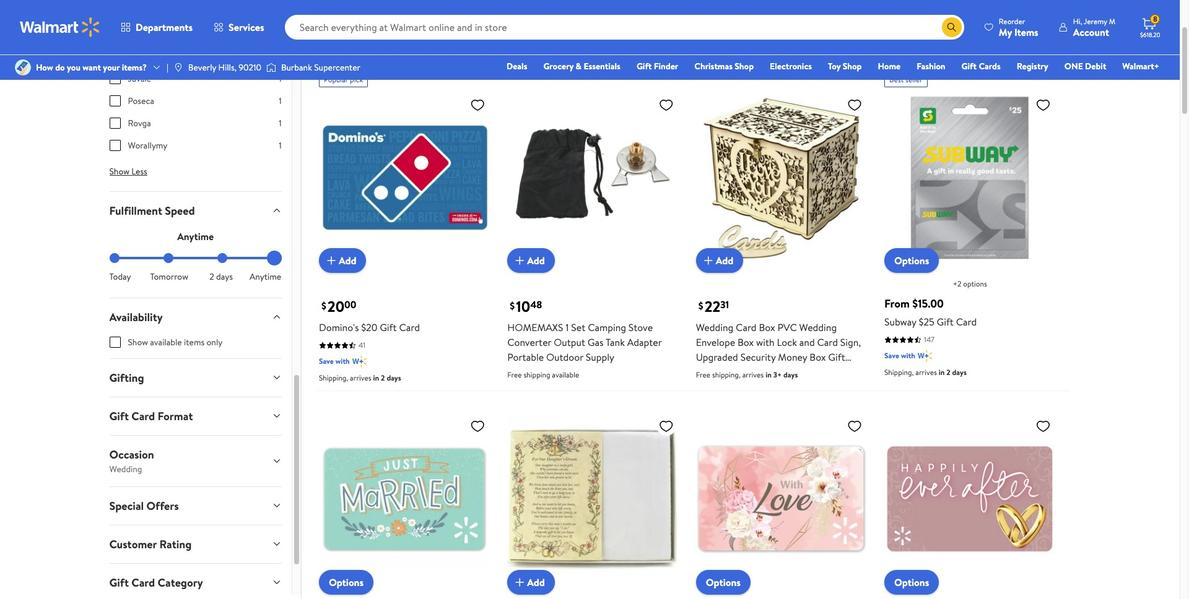 Task type: vqa. For each thing, say whether or not it's contained in the screenshot.
Tomorrow
yes



Task type: describe. For each thing, give the bounding box(es) containing it.
0 vertical spatial &
[[418, 30, 427, 47]]

legal information image
[[444, 58, 454, 68]]

1 inside the homemaxs 1 set camping stove converter output gas tank adapter portable outdoor supply free shipping available
[[566, 321, 569, 335]]

pick
[[350, 74, 363, 85]]

cards for gift cards in gifts & registry (41)
[[341, 30, 372, 47]]

options for just married aqua walmart gift card image
[[329, 576, 364, 590]]

show available items only
[[128, 336, 223, 349]]

22
[[705, 297, 721, 318]]

registry link
[[1012, 59, 1055, 73]]

$15.00
[[913, 297, 944, 312]]

gift card category button
[[99, 564, 292, 600]]

baby
[[735, 381, 756, 394]]

add for 20
[[339, 254, 357, 268]]

finder
[[654, 60, 679, 73]]

speed
[[165, 203, 195, 219]]

walmart+ link
[[1118, 59, 1166, 73]]

Walmart Site-Wide search field
[[285, 15, 965, 40]]

rovga
[[128, 117, 151, 129]]

do
[[55, 61, 65, 74]]

portable
[[508, 351, 544, 365]]

show for show available items only
[[128, 336, 148, 349]]

camping
[[588, 321, 627, 335]]

services
[[229, 20, 264, 34]]

add to favorites list, wedding card box pvc wedding envelope box with lock and card sign, upgraded security money box gift card box for wedding reception birthday baby shower graduation party supplies image
[[848, 97, 863, 113]]

one debit link
[[1060, 59, 1113, 73]]

wedding up shower on the right bottom
[[753, 366, 791, 380]]

grocery
[[544, 60, 574, 73]]

homemaxs 1 set camping stove converter output gas tank adapter portable outdoor supply free shipping available
[[508, 321, 662, 381]]

envelope
[[696, 336, 736, 350]]

box left "for"
[[719, 366, 736, 380]]

in down from $15.00 subway $25 gift card
[[939, 368, 945, 378]]

add to cart image for 22
[[701, 254, 716, 269]]

jeremy
[[1084, 16, 1108, 26]]

save with for domino's $20 gift card
[[319, 357, 350, 367]]

save with for subway $25 gift card
[[885, 351, 916, 362]]

8
[[1154, 14, 1158, 24]]

fulfillment speed
[[109, 203, 195, 219]]

homemaxs 1 set camping stove converter output gas tank adapter portable outdoor supply image
[[508, 92, 679, 264]]

services button
[[203, 12, 275, 42]]

0 horizontal spatial available
[[150, 336, 182, 349]]

card inside tab
[[132, 575, 155, 591]]

options
[[964, 279, 988, 290]]

category
[[158, 575, 203, 591]]

2 for subway $25 gift card
[[947, 368, 951, 378]]

set
[[572, 321, 586, 335]]

tomorrow
[[150, 271, 188, 283]]

toy
[[829, 60, 841, 73]]

gift inside tab
[[109, 409, 129, 424]]

departments button
[[110, 12, 203, 42]]

juvale
[[128, 72, 151, 85]]

one debit
[[1065, 60, 1107, 73]]

options for elegant flowers with love walmart gift card image
[[706, 576, 741, 590]]

20
[[328, 297, 345, 318]]

domino's
[[319, 321, 359, 335]]

gift finder link
[[631, 59, 684, 73]]

wedding up "envelope"
[[696, 321, 734, 335]]

anytime inside "how fast do you want your order?" option group
[[250, 271, 281, 283]]

box up reception
[[810, 351, 826, 365]]

from $15.00 subway $25 gift card
[[885, 297, 977, 329]]

1 horizontal spatial arrives
[[743, 370, 764, 381]]

walmart image
[[20, 17, 100, 37]]

in left gifts
[[375, 30, 385, 47]]

2 inside "how fast do you want your order?" option group
[[210, 271, 214, 283]]

just married aqua walmart gift card image
[[319, 414, 490, 586]]

from
[[885, 297, 910, 312]]

shower
[[758, 381, 790, 394]]

deals
[[507, 60, 528, 73]]

items?
[[122, 61, 147, 74]]

card up birthday
[[696, 366, 717, 380]]

1 horizontal spatial &
[[576, 60, 582, 73]]

fashion
[[917, 60, 946, 73]]

special offers button
[[99, 487, 292, 525]]

1 vertical spatial registry
[[1017, 60, 1049, 73]]

special offers
[[109, 499, 179, 514]]

gift card category tab
[[99, 564, 292, 600]]

in down the domino's $20 gift card
[[373, 373, 379, 384]]

gas
[[588, 336, 604, 350]]

$618.20
[[1141, 30, 1161, 39]]

arrives for subway $25 gift card
[[916, 368, 938, 378]]

2 days
[[210, 271, 233, 283]]

adapter
[[628, 336, 662, 350]]

box left pvc
[[759, 321, 776, 335]]

add to favorites list, homemaxs 1 set camping stove converter output gas tank adapter portable outdoor supply image
[[659, 97, 674, 113]]

free shipping, arrives in 3+ days
[[696, 370, 798, 381]]

my
[[999, 25, 1013, 39]]

special offers tab
[[99, 487, 292, 525]]

essentials
[[584, 60, 621, 73]]

electronics link
[[765, 59, 818, 73]]

occasion wedding
[[109, 447, 154, 476]]

card inside from $15.00 subway $25 gift card
[[957, 316, 977, 329]]

poseca
[[128, 95, 154, 107]]

show for show less
[[109, 165, 130, 178]]

options link for elegant flowers with love walmart gift card image
[[696, 571, 751, 595]]

00
[[345, 299, 357, 312]]

gift inside from $15.00 subway $25 gift card
[[937, 316, 954, 329]]

card right and
[[818, 336, 838, 350]]

shipping, arrives in 2 days for subway $25 gift card
[[885, 368, 967, 378]]

home link
[[873, 59, 907, 73]]

security
[[741, 351, 776, 365]]

add to favorites list, subway $25 gift card image
[[1036, 97, 1051, 113]]

hills,
[[218, 61, 237, 74]]

offers
[[147, 499, 179, 514]]

output
[[554, 336, 586, 350]]

m
[[1110, 16, 1116, 26]]

Show available items only checkbox
[[109, 337, 121, 348]]

shipping
[[524, 370, 551, 381]]

$ for 20
[[322, 299, 326, 313]]

gift inside "link"
[[637, 60, 652, 73]]

customer rating
[[109, 537, 192, 553]]

occasion
[[109, 447, 154, 463]]

less
[[132, 165, 147, 178]]

gift right $20
[[380, 321, 397, 335]]

beverly
[[188, 61, 216, 74]]

gift card format tab
[[99, 398, 292, 435]]

options link for subway $25 gift card image
[[885, 249, 940, 274]]

add to favorites list, just married aqua walmart gift card image
[[471, 419, 485, 435]]

domino's $20 gift card image
[[319, 92, 490, 264]]

brand group
[[109, 0, 282, 162]]

subway $25 gift card image
[[885, 92, 1056, 264]]

90210
[[239, 61, 261, 74]]

today
[[109, 271, 131, 283]]

gifting button
[[99, 359, 292, 397]]

hi,
[[1074, 16, 1083, 26]]

options for subway $25 gift card image
[[895, 254, 930, 268]]

how do you want your items?
[[36, 61, 147, 74]]

reorder
[[999, 16, 1026, 26]]

shop for christmas shop
[[735, 60, 754, 73]]

toy shop link
[[823, 59, 868, 73]]

gift card format button
[[99, 398, 292, 435]]

wedding card box pvc wedding envelope box with lock and card sign, upgraded security money box gift card box for wedding reception birthday baby shower graduation party supplies
[[696, 321, 865, 409]]

stove
[[629, 321, 653, 335]]

one
[[1065, 60, 1084, 73]]

customer rating tab
[[99, 526, 292, 564]]

Today radio
[[109, 253, 119, 263]]

Search search field
[[285, 15, 965, 40]]

Anytime radio
[[272, 253, 282, 263]]

best seller
[[890, 74, 923, 85]]

add to favorites list, happily ever after walmart gift card image
[[1036, 419, 1051, 435]]

with inside wedding card box pvc wedding envelope box with lock and card sign, upgraded security money box gift card box for wedding reception birthday baby shower graduation party supplies
[[757, 336, 775, 350]]

gift inside wedding card box pvc wedding envelope box with lock and card sign, upgraded security money box gift card box for wedding reception birthday baby shower graduation party supplies
[[829, 351, 846, 365]]

shop for toy shop
[[843, 60, 862, 73]]

1 for worallymy
[[279, 139, 282, 152]]

add to favorites list, domino's $20 gift card image
[[471, 97, 485, 113]]



Task type: locate. For each thing, give the bounding box(es) containing it.
add for 10
[[528, 254, 545, 268]]

0 vertical spatial registry
[[430, 30, 475, 47]]

card left format
[[132, 409, 155, 424]]

options link for happily ever after walmart gift card "image"
[[885, 571, 940, 595]]

gift inside tab
[[109, 575, 129, 591]]

account
[[1074, 25, 1110, 39]]

shipping,
[[885, 368, 914, 378], [319, 373, 348, 384]]

card up 'security'
[[736, 321, 757, 335]]

options for happily ever after walmart gift card "image"
[[895, 576, 930, 590]]

wedding
[[696, 321, 734, 335], [800, 321, 837, 335], [753, 366, 791, 380], [109, 463, 142, 476]]

0 horizontal spatial $
[[322, 299, 326, 313]]

wedding card box pvc wedding envelope box with lock and card sign, upgraded security money box gift card box for wedding reception birthday baby shower graduation party supplies image
[[696, 92, 868, 264]]

with down subway
[[902, 351, 916, 362]]

format
[[158, 409, 193, 424]]

free down portable
[[508, 370, 522, 381]]

your
[[103, 61, 120, 74]]

fulfillment speed button
[[99, 192, 292, 230]]

$ 10 48
[[510, 297, 542, 318]]

arrives down 147
[[916, 368, 938, 378]]

hi, jeremy m account
[[1074, 16, 1116, 39]]

$25
[[919, 316, 935, 329]]

0 vertical spatial show
[[109, 165, 130, 178]]

None range field
[[109, 257, 282, 259]]

save
[[885, 351, 900, 362], [319, 357, 334, 367]]

& right gifts
[[418, 30, 427, 47]]

wedding inside occasion wedding
[[109, 463, 142, 476]]

save for domino's $20 gift card
[[319, 357, 334, 367]]

$ 20 00
[[322, 297, 357, 318]]

0 horizontal spatial 2
[[210, 271, 214, 283]]

shipping, arrives in 2 days down 147
[[885, 368, 967, 378]]

price
[[317, 56, 339, 70]]

cards up when
[[341, 30, 372, 47]]

with up 'security'
[[757, 336, 775, 350]]

8 $618.20
[[1141, 14, 1161, 39]]

0 horizontal spatial save with
[[319, 357, 350, 367]]

with
[[757, 336, 775, 350], [902, 351, 916, 362], [336, 357, 350, 367]]

only
[[207, 336, 223, 349]]

none radio inside "how fast do you want your order?" option group
[[218, 253, 228, 263]]

graduation
[[792, 381, 840, 394]]

walmart plus image down 147
[[918, 350, 933, 363]]

add button for 22
[[696, 249, 744, 274]]

add to favorites list, elegant flowers with love walmart gift card image
[[848, 419, 863, 435]]

1 horizontal spatial $
[[510, 299, 515, 313]]

in left 3+
[[766, 370, 772, 381]]

days inside "how fast do you want your order?" option group
[[216, 271, 233, 283]]

1 horizontal spatial free
[[696, 370, 711, 381]]

1 horizontal spatial registry
[[1017, 60, 1049, 73]]

1 for juvale
[[279, 72, 282, 85]]

for
[[738, 366, 751, 380]]

(41)
[[477, 33, 493, 47]]

party
[[842, 381, 865, 394]]

1 shop from the left
[[735, 60, 754, 73]]

toy shop
[[829, 60, 862, 73]]

tank
[[606, 336, 625, 350]]

0 horizontal spatial &
[[418, 30, 427, 47]]

availability
[[109, 310, 163, 325]]

2 shop from the left
[[843, 60, 862, 73]]

anytime down speed
[[177, 230, 214, 243]]

christmas shop link
[[689, 59, 760, 73]]

$ left 22
[[699, 299, 704, 313]]

arrives down 'security'
[[743, 370, 764, 381]]

supercenter
[[314, 61, 361, 74]]

$ for 22
[[699, 299, 704, 313]]

$ left 10
[[510, 299, 515, 313]]

upgraded
[[696, 351, 739, 365]]

1 vertical spatial show
[[128, 336, 148, 349]]

box
[[759, 321, 776, 335], [738, 336, 754, 350], [810, 351, 826, 365], [719, 366, 736, 380]]

burbank
[[281, 61, 312, 74]]

save for subway $25 gift card
[[885, 351, 900, 362]]

with down domino's
[[336, 357, 350, 367]]

gifting tab
[[99, 359, 292, 397]]

 image right 90210
[[266, 61, 276, 74]]

card
[[957, 316, 977, 329], [399, 321, 420, 335], [736, 321, 757, 335], [818, 336, 838, 350], [696, 366, 717, 380], [132, 409, 155, 424], [132, 575, 155, 591]]

save down subway
[[885, 351, 900, 362]]

save with down domino's
[[319, 357, 350, 367]]

None checkbox
[[109, 95, 121, 106], [109, 140, 121, 151], [109, 95, 121, 106], [109, 140, 121, 151]]

gift down customer at left
[[109, 575, 129, 591]]

gift cards link
[[957, 59, 1007, 73]]

registry down items
[[1017, 60, 1049, 73]]

sort and filter section element
[[95, 0, 1086, 16]]

gift left finder
[[637, 60, 652, 73]]

items
[[184, 336, 205, 349]]

1 horizontal spatial save
[[885, 351, 900, 362]]

1 horizontal spatial shipping, arrives in 2 days
[[885, 368, 967, 378]]

$ 22 31
[[699, 297, 730, 318]]

seller
[[906, 74, 923, 85]]

 image right |
[[173, 63, 183, 73]]

 image left how
[[15, 59, 31, 76]]

show right "show available items only" checkbox
[[128, 336, 148, 349]]

money
[[779, 351, 808, 365]]

0 vertical spatial cards
[[341, 30, 372, 47]]

worallymy
[[128, 139, 168, 152]]

0 horizontal spatial cards
[[341, 30, 372, 47]]

arrives
[[916, 368, 938, 378], [743, 370, 764, 381], [350, 373, 372, 384]]

occasion tab
[[99, 436, 292, 487]]

shop right christmas
[[735, 60, 754, 73]]

converter
[[508, 336, 552, 350]]

gift up price
[[317, 30, 338, 47]]

1 horizontal spatial with
[[757, 336, 775, 350]]

outdoor
[[547, 351, 584, 365]]

from the bride's parents to the groom poetry wedding handkerchief image
[[508, 414, 679, 586]]

subway
[[885, 316, 917, 329]]

supply
[[586, 351, 615, 365]]

1 vertical spatial available
[[552, 370, 580, 381]]

10
[[516, 297, 531, 318]]

$ for 10
[[510, 299, 515, 313]]

2 horizontal spatial 2
[[947, 368, 951, 378]]

show left less
[[109, 165, 130, 178]]

$ inside $ 22 31
[[699, 299, 704, 313]]

1 horizontal spatial 2
[[381, 373, 385, 384]]

41
[[359, 341, 366, 351]]

1 horizontal spatial available
[[552, 370, 580, 381]]

when
[[341, 56, 364, 70]]

card left category
[[132, 575, 155, 591]]

add to cart image
[[513, 254, 528, 269], [701, 254, 716, 269], [513, 576, 528, 590]]

Tomorrow radio
[[164, 253, 173, 263]]

save down domino's
[[319, 357, 334, 367]]

add to cart image
[[324, 254, 339, 269]]

0 horizontal spatial shipping,
[[319, 373, 348, 384]]

available left items
[[150, 336, 182, 349]]

box up 'security'
[[738, 336, 754, 350]]

0 horizontal spatial walmart plus image
[[352, 356, 367, 368]]

0 horizontal spatial  image
[[15, 59, 31, 76]]

add button for 10
[[508, 249, 555, 274]]

card inside tab
[[132, 409, 155, 424]]

christmas shop
[[695, 60, 754, 73]]

show inside button
[[109, 165, 130, 178]]

christmas
[[695, 60, 733, 73]]

fashion link
[[912, 59, 952, 73]]

with for domino's $20 gift card
[[336, 357, 350, 367]]

available inside the homemaxs 1 set camping stove converter output gas tank adapter portable outdoor supply free shipping available
[[552, 370, 580, 381]]

lock
[[777, 336, 797, 350]]

walmart plus image down 41
[[352, 356, 367, 368]]

arrives down 41
[[350, 373, 372, 384]]

2 free from the left
[[696, 370, 711, 381]]

walmart plus image for subway $25 gift card
[[918, 350, 933, 363]]

fulfillment speed tab
[[99, 192, 292, 230]]

free down upgraded
[[696, 370, 711, 381]]

free inside the homemaxs 1 set camping stove converter output gas tank adapter portable outdoor supply free shipping available
[[508, 370, 522, 381]]

cards for gift cards
[[979, 60, 1001, 73]]

save with down subway
[[885, 351, 916, 362]]

price when purchased online
[[317, 56, 439, 70]]

1 $ from the left
[[322, 299, 326, 313]]

1 horizontal spatial anytime
[[250, 271, 281, 283]]

1 vertical spatial cards
[[979, 60, 1001, 73]]

available
[[150, 336, 182, 349], [552, 370, 580, 381]]

None radio
[[218, 253, 228, 263]]

1 horizontal spatial cards
[[979, 60, 1001, 73]]

shipping, for domino's $20 gift card
[[319, 373, 348, 384]]

 image for beverly
[[173, 63, 183, 73]]

1 horizontal spatial  image
[[173, 63, 183, 73]]

fulfillment
[[109, 203, 162, 219]]

2
[[210, 271, 214, 283], [947, 368, 951, 378], [381, 373, 385, 384]]

registry up legal information image
[[430, 30, 475, 47]]

cards down 'my'
[[979, 60, 1001, 73]]

& right grocery
[[576, 60, 582, 73]]

 image
[[15, 59, 31, 76], [266, 61, 276, 74], [173, 63, 183, 73]]

1 free from the left
[[508, 370, 522, 381]]

2 $ from the left
[[510, 299, 515, 313]]

 image for burbank
[[266, 61, 276, 74]]

add to favorites list, from the bride's parents to the groom poetry wedding handkerchief image
[[659, 419, 674, 435]]

arrives for domino's $20 gift card
[[350, 373, 372, 384]]

0 horizontal spatial shipping, arrives in 2 days
[[319, 373, 401, 384]]

1 for rovga
[[279, 117, 282, 129]]

registry
[[430, 30, 475, 47], [1017, 60, 1049, 73]]

card down +2 options
[[957, 316, 977, 329]]

2 horizontal spatial with
[[902, 351, 916, 362]]

1
[[279, 72, 282, 85], [279, 95, 282, 107], [279, 117, 282, 129], [279, 139, 282, 152], [566, 321, 569, 335]]

2 horizontal spatial arrives
[[916, 368, 938, 378]]

2 horizontal spatial $
[[699, 299, 704, 313]]

elegant flowers with love walmart gift card image
[[696, 414, 868, 586]]

in
[[375, 30, 385, 47], [939, 368, 945, 378], [766, 370, 772, 381], [373, 373, 379, 384]]

$ left 20
[[322, 299, 326, 313]]

gift right $25
[[937, 316, 954, 329]]

popular pick
[[324, 74, 363, 85]]

items
[[1015, 25, 1039, 39]]

0 horizontal spatial shop
[[735, 60, 754, 73]]

gift right fashion link
[[962, 60, 977, 73]]

shipping, down subway
[[885, 368, 914, 378]]

shipping, down domino's
[[319, 373, 348, 384]]

anytime down anytime option
[[250, 271, 281, 283]]

available down outdoor
[[552, 370, 580, 381]]

show less button
[[99, 162, 157, 181]]

homemaxs
[[508, 321, 564, 335]]

3 $ from the left
[[699, 299, 704, 313]]

1 horizontal spatial shop
[[843, 60, 862, 73]]

customer rating button
[[99, 526, 292, 564]]

wedding down occasion
[[109, 463, 142, 476]]

31
[[721, 299, 730, 312]]

0 horizontal spatial arrives
[[350, 373, 372, 384]]

 image for how
[[15, 59, 31, 76]]

$20
[[361, 321, 378, 335]]

walmart plus image
[[918, 350, 933, 363], [352, 356, 367, 368]]

0 vertical spatial available
[[150, 336, 182, 349]]

0 horizontal spatial with
[[336, 357, 350, 367]]

shop right "toy"
[[843, 60, 862, 73]]

add to cart image for 10
[[513, 254, 528, 269]]

0 vertical spatial anytime
[[177, 230, 214, 243]]

0 horizontal spatial save
[[319, 357, 334, 367]]

1 horizontal spatial walmart plus image
[[918, 350, 933, 363]]

how fast do you want your order? option group
[[109, 253, 282, 283]]

search icon image
[[947, 22, 957, 32]]

0 horizontal spatial free
[[508, 370, 522, 381]]

special
[[109, 499, 144, 514]]

days
[[216, 271, 233, 283], [953, 368, 967, 378], [784, 370, 798, 381], [387, 373, 401, 384]]

1 vertical spatial anytime
[[250, 271, 281, 283]]

$ inside $ 10 48
[[510, 299, 515, 313]]

deals link
[[501, 59, 533, 73]]

shipping, arrives in 2 days down 41
[[319, 373, 401, 384]]

1 horizontal spatial shipping,
[[885, 368, 914, 378]]

with for subway $25 gift card
[[902, 351, 916, 362]]

$ inside $ 20 00
[[322, 299, 326, 313]]

shop
[[735, 60, 754, 73], [843, 60, 862, 73]]

1 for poseca
[[279, 95, 282, 107]]

1 vertical spatial &
[[576, 60, 582, 73]]

gifting
[[109, 370, 144, 386]]

2 for domino's $20 gift card
[[381, 373, 385, 384]]

options link for just married aqua walmart gift card image
[[319, 571, 374, 595]]

2 horizontal spatial  image
[[266, 61, 276, 74]]

add button for 20
[[319, 249, 367, 274]]

+2 options
[[954, 279, 988, 290]]

&
[[418, 30, 427, 47], [576, 60, 582, 73]]

happily ever after walmart gift card image
[[885, 414, 1056, 586]]

1 horizontal spatial save with
[[885, 351, 916, 362]]

wedding up and
[[800, 321, 837, 335]]

shipping, for subway $25 gift card
[[885, 368, 914, 378]]

availability tab
[[99, 298, 292, 336]]

0 horizontal spatial anytime
[[177, 230, 214, 243]]

add for 22
[[716, 254, 734, 268]]

None checkbox
[[109, 73, 121, 84], [109, 118, 121, 129], [109, 73, 121, 84], [109, 118, 121, 129]]

want
[[83, 61, 101, 74]]

card right $20
[[399, 321, 420, 335]]

0 horizontal spatial registry
[[430, 30, 475, 47]]

gift down sign, at the bottom right of page
[[829, 351, 846, 365]]

save with
[[885, 351, 916, 362], [319, 357, 350, 367]]

availability button
[[99, 298, 292, 336]]

gift down gifting
[[109, 409, 129, 424]]

walmart plus image for domino's $20 gift card
[[352, 356, 367, 368]]

departments
[[136, 20, 193, 34]]

sign,
[[841, 336, 861, 350]]

shipping, arrives in 2 days for domino's $20 gift card
[[319, 373, 401, 384]]



